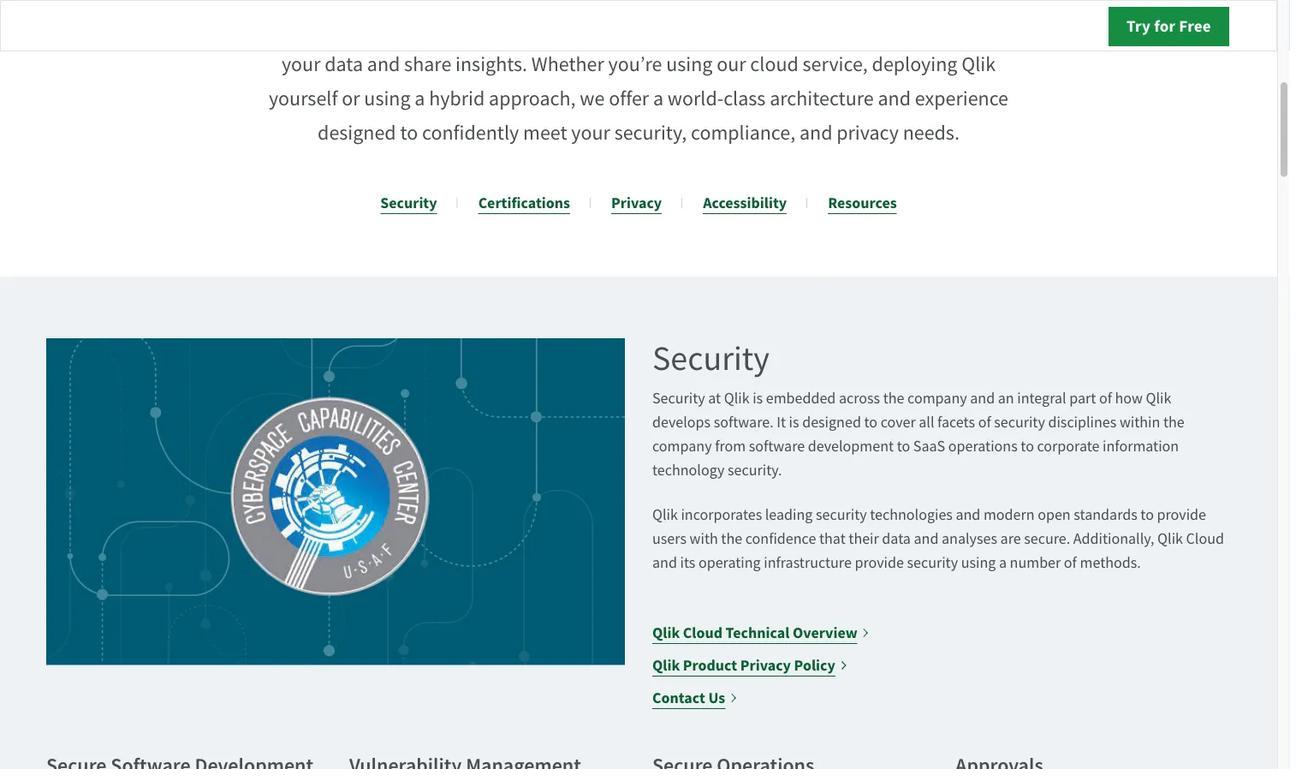 Task type: vqa. For each thing, say whether or not it's contained in the screenshot.
qlik.
no



Task type: locate. For each thing, give the bounding box(es) containing it.
approach,
[[489, 86, 576, 112]]

the up operating
[[721, 529, 743, 549]]

number
[[1010, 553, 1061, 573]]

1 vertical spatial cloud
[[683, 623, 723, 644]]

0 vertical spatial security
[[380, 193, 437, 214]]

security up that
[[816, 505, 867, 525]]

its
[[680, 553, 696, 573]]

share
[[404, 51, 452, 78]]

privacy down security,
[[611, 193, 662, 214]]

architecture
[[770, 86, 874, 112]]

your down available
[[846, 17, 885, 43]]

2 horizontal spatial the
[[1164, 413, 1185, 433]]

of right part in the bottom right of the page
[[1100, 389, 1112, 409]]

qlik inside the qlik cloud technical overview 'link'
[[653, 623, 680, 644]]

security inside security at qlik is embedded across the company and an integral part of how qlik develops software. it is designed to cover all facets of security disciplines within the company from software development to saas operations to corporate information technology security.
[[653, 389, 705, 409]]

using inside qlik incorporates leading security technologies and modern open standards to provide users with the confidence that their data and analyses are secure. additionally, qlik cloud and its operating infrastructure provide security using a number of methods.
[[961, 553, 996, 573]]

data inside qlik's solutions are designed to ensure high performing, highly available global environments through which you can safely and securely integrate your data, analyze your data and share insights. whether you're using our cloud service, deploying qlik yourself or using a hybrid approach, we offer a world-class architecture and experience designed to confidently meet your security, compliance, and privacy needs.
[[325, 51, 363, 78]]

1 vertical spatial security
[[816, 505, 867, 525]]

security,
[[615, 120, 687, 146]]

to down cover
[[897, 437, 911, 457]]

security inside security at qlik is embedded across the company and an integral part of how qlik develops software. it is designed to cover all facets of security disciplines within the company from software development to saas operations to corporate information technology security.
[[994, 413, 1046, 433]]

class
[[724, 86, 766, 112]]

of
[[1100, 389, 1112, 409], [979, 413, 991, 433], [1064, 553, 1077, 573]]

0 horizontal spatial security
[[816, 505, 867, 525]]

solutions
[[354, 0, 433, 9]]

meet
[[523, 120, 567, 146]]

it
[[777, 413, 786, 433]]

a down share
[[415, 86, 425, 112]]

software.
[[714, 413, 774, 433]]

1 horizontal spatial designed
[[469, 0, 547, 9]]

to up additionally,
[[1141, 505, 1154, 525]]

2 horizontal spatial using
[[961, 553, 996, 573]]

data down technologies
[[882, 529, 911, 549]]

designed up which at the top
[[469, 0, 547, 9]]

0 horizontal spatial is
[[753, 389, 763, 409]]

security
[[994, 413, 1046, 433], [816, 505, 867, 525], [907, 553, 958, 573]]

0 horizontal spatial of
[[979, 413, 991, 433]]

0 vertical spatial of
[[1100, 389, 1112, 409]]

1 vertical spatial using
[[364, 86, 411, 112]]

and up analyses
[[956, 505, 981, 525]]

1 vertical spatial security
[[653, 337, 770, 381]]

1 vertical spatial data
[[882, 529, 911, 549]]

1 vertical spatial are
[[1001, 529, 1021, 549]]

their
[[849, 529, 879, 549]]

designed down or
[[318, 120, 396, 146]]

cover
[[881, 413, 916, 433]]

0 horizontal spatial your
[[282, 51, 321, 78]]

your down we
[[572, 120, 610, 146]]

of up operations
[[979, 413, 991, 433]]

2 vertical spatial using
[[961, 553, 996, 573]]

0 horizontal spatial the
[[721, 529, 743, 549]]

0 vertical spatial the
[[884, 389, 905, 409]]

2 vertical spatial of
[[1064, 553, 1077, 573]]

2 vertical spatial security
[[653, 389, 705, 409]]

0 vertical spatial cloud
[[1187, 529, 1225, 549]]

1 horizontal spatial data
[[882, 529, 911, 549]]

company
[[908, 389, 967, 409], [653, 437, 712, 457]]

cloud
[[1187, 529, 1225, 549], [683, 623, 723, 644]]

high
[[635, 0, 673, 9]]

2 horizontal spatial your
[[846, 17, 885, 43]]

are up through
[[437, 0, 464, 9]]

and inside security at qlik is embedded across the company and an integral part of how qlik develops software. it is designed to cover all facets of security disciplines within the company from software development to saas operations to corporate information technology security.
[[970, 389, 995, 409]]

product
[[683, 656, 738, 676]]

1 horizontal spatial are
[[1001, 529, 1021, 549]]

using down analyses
[[961, 553, 996, 573]]

1 vertical spatial is
[[789, 413, 800, 433]]

company down develops
[[653, 437, 712, 457]]

0 vertical spatial are
[[437, 0, 464, 9]]

1 horizontal spatial is
[[789, 413, 800, 433]]

1 vertical spatial the
[[1164, 413, 1185, 433]]

our
[[717, 51, 746, 78]]

provide down their
[[855, 553, 904, 573]]

provide
[[1157, 505, 1207, 525], [855, 553, 904, 573]]

us
[[709, 688, 726, 709]]

resources link
[[828, 193, 897, 215]]

accessibility
[[703, 193, 787, 214]]

1 vertical spatial provide
[[855, 553, 904, 573]]

a
[[415, 86, 425, 112], [653, 86, 664, 112], [999, 553, 1007, 573]]

is up the software.
[[753, 389, 763, 409]]

0 horizontal spatial cloud
[[683, 623, 723, 644]]

to
[[551, 0, 569, 9], [400, 120, 418, 146], [864, 413, 878, 433], [897, 437, 911, 457], [1021, 437, 1034, 457], [1141, 505, 1154, 525]]

1 horizontal spatial cloud
[[1187, 529, 1225, 549]]

2 vertical spatial your
[[572, 120, 610, 146]]

0 horizontal spatial designed
[[318, 120, 396, 146]]

confidence
[[746, 529, 816, 549]]

whether
[[532, 51, 604, 78]]

is
[[753, 389, 763, 409], [789, 413, 800, 433]]

1 vertical spatial designed
[[318, 120, 396, 146]]

privacy
[[611, 193, 662, 214], [741, 656, 791, 676]]

qlik product privacy policy
[[653, 656, 836, 676]]

using
[[666, 51, 713, 78], [364, 86, 411, 112], [961, 553, 996, 573]]

security down analyses
[[907, 553, 958, 573]]

designed up development
[[803, 413, 861, 433]]

2 horizontal spatial designed
[[803, 413, 861, 433]]

1 vertical spatial privacy
[[741, 656, 791, 676]]

qlik incorporates leading security technologies and modern open standards to provide users with the confidence that their data and analyses are secure. additionally, qlik cloud and its operating infrastructure provide security using a number of methods.
[[653, 505, 1225, 573]]

1 horizontal spatial of
[[1064, 553, 1077, 573]]

1 horizontal spatial privacy
[[741, 656, 791, 676]]

data up or
[[325, 51, 363, 78]]

yourself
[[269, 86, 338, 112]]

try
[[1127, 15, 1151, 37]]

and down technologies
[[914, 529, 939, 549]]

1 horizontal spatial using
[[666, 51, 713, 78]]

policy
[[794, 656, 836, 676]]

your
[[846, 17, 885, 43], [282, 51, 321, 78], [572, 120, 610, 146]]

saas
[[914, 437, 946, 457]]

corporate
[[1038, 437, 1100, 457]]

security.
[[728, 461, 782, 480]]

1 horizontal spatial security
[[907, 553, 958, 573]]

0 vertical spatial security
[[994, 413, 1046, 433]]

0 horizontal spatial data
[[325, 51, 363, 78]]

securely
[[690, 17, 761, 43]]

and left "an" on the right of the page
[[970, 389, 995, 409]]

the right within
[[1164, 413, 1185, 433]]

technologies
[[870, 505, 953, 525]]

0 vertical spatial your
[[846, 17, 885, 43]]

the up cover
[[884, 389, 905, 409]]

are inside qlik's solutions are designed to ensure high performing, highly available global environments through which you can safely and securely integrate your data, analyze your data and share insights. whether you're using our cloud service, deploying qlik yourself or using a hybrid approach, we offer a world-class architecture and experience designed to confidently meet your security, compliance, and privacy needs.
[[437, 0, 464, 9]]

qlik product privacy policy link
[[653, 654, 849, 678]]

0 vertical spatial designed
[[469, 0, 547, 9]]

qlik inside qlik product privacy policy link
[[653, 656, 680, 676]]

2 vertical spatial the
[[721, 529, 743, 549]]

0 horizontal spatial company
[[653, 437, 712, 457]]

1 horizontal spatial company
[[908, 389, 967, 409]]

cyberspace capabilities centers logo image
[[46, 339, 625, 665]]

certifications
[[478, 193, 570, 214]]

operations
[[949, 437, 1018, 457]]

0 vertical spatial privacy
[[611, 193, 662, 214]]

designed inside security at qlik is embedded across the company and an integral part of how qlik develops software. it is designed to cover all facets of security disciplines within the company from software development to saas operations to corporate information technology security.
[[803, 413, 861, 433]]

is right it
[[789, 413, 800, 433]]

0 horizontal spatial are
[[437, 0, 464, 9]]

using right or
[[364, 86, 411, 112]]

2 horizontal spatial a
[[999, 553, 1007, 573]]

part
[[1070, 389, 1096, 409]]

2 horizontal spatial security
[[994, 413, 1046, 433]]

to left corporate
[[1021, 437, 1034, 457]]

security for "security" link
[[380, 193, 437, 214]]

and
[[653, 17, 686, 43], [367, 51, 400, 78], [878, 86, 911, 112], [800, 120, 833, 146], [970, 389, 995, 409], [956, 505, 981, 525], [914, 529, 939, 549], [653, 553, 677, 573]]

to left confidently
[[400, 120, 418, 146]]

0 vertical spatial using
[[666, 51, 713, 78]]

facets
[[938, 413, 975, 433]]

provide right standards
[[1157, 505, 1207, 525]]

company up all
[[908, 389, 967, 409]]

using up world- on the right top
[[666, 51, 713, 78]]

privacy down the qlik cloud technical overview 'link'
[[741, 656, 791, 676]]

standards
[[1074, 505, 1138, 525]]

security link
[[380, 193, 437, 215]]

of down secure.
[[1064, 553, 1077, 573]]

your up yourself
[[282, 51, 321, 78]]

2 vertical spatial designed
[[803, 413, 861, 433]]

1 horizontal spatial a
[[653, 86, 664, 112]]

0 vertical spatial is
[[753, 389, 763, 409]]

0 vertical spatial data
[[325, 51, 363, 78]]

security down "an" on the right of the page
[[994, 413, 1046, 433]]

contact
[[653, 688, 706, 709]]

security
[[380, 193, 437, 214], [653, 337, 770, 381], [653, 389, 705, 409]]

are inside qlik incorporates leading security technologies and modern open standards to provide users with the confidence that their data and analyses are secure. additionally, qlik cloud and its operating infrastructure provide security using a number of methods.
[[1001, 529, 1021, 549]]

1 vertical spatial of
[[979, 413, 991, 433]]

are down modern
[[1001, 529, 1021, 549]]

data inside qlik incorporates leading security technologies and modern open standards to provide users with the confidence that their data and analyses are secure. additionally, qlik cloud and its operating infrastructure provide security using a number of methods.
[[882, 529, 911, 549]]

and down 'high'
[[653, 17, 686, 43]]

leading
[[765, 505, 813, 525]]

0 horizontal spatial provide
[[855, 553, 904, 573]]

cloud inside 'link'
[[683, 623, 723, 644]]

offer
[[609, 86, 649, 112]]

free
[[1180, 15, 1212, 37]]

are
[[437, 0, 464, 9], [1001, 529, 1021, 549]]

performing,
[[677, 0, 779, 9]]

0 vertical spatial provide
[[1157, 505, 1207, 525]]

a left the number
[[999, 553, 1007, 573]]

a right offer
[[653, 86, 664, 112]]

users
[[653, 529, 687, 549]]



Task type: describe. For each thing, give the bounding box(es) containing it.
qlik cloud technical overview link
[[653, 621, 871, 645]]

modern
[[984, 505, 1035, 525]]

qlik's solutions are designed to ensure high performing, highly available global environments through which you can safely and securely integrate your data, analyze your data and share insights. whether you're using our cloud service, deploying qlik yourself or using a hybrid approach, we offer a world-class architecture and experience designed to confidently meet your security, compliance, and privacy needs.
[[269, 0, 1009, 146]]

0 horizontal spatial a
[[415, 86, 425, 112]]

all
[[919, 413, 935, 433]]

1 vertical spatial your
[[282, 51, 321, 78]]

and down architecture
[[800, 120, 833, 146]]

from
[[715, 437, 746, 457]]

0 horizontal spatial using
[[364, 86, 411, 112]]

service,
[[803, 51, 868, 78]]

qlik inside qlik's solutions are designed to ensure high performing, highly available global environments through which you can safely and securely integrate your data, analyze your data and share insights. whether you're using our cloud service, deploying qlik yourself or using a hybrid approach, we offer a world-class architecture and experience designed to confidently meet your security, compliance, and privacy needs.
[[962, 51, 996, 78]]

the inside qlik incorporates leading security technologies and modern open standards to provide users with the confidence that their data and analyses are secure. additionally, qlik cloud and its operating infrastructure provide security using a number of methods.
[[721, 529, 743, 549]]

1 horizontal spatial the
[[884, 389, 905, 409]]

to up the you
[[551, 0, 569, 9]]

accessibility link
[[703, 193, 787, 215]]

try for free link
[[1109, 7, 1230, 46]]

0 horizontal spatial privacy
[[611, 193, 662, 214]]

cloud
[[750, 51, 799, 78]]

additionally,
[[1074, 529, 1155, 549]]

operating
[[699, 553, 761, 573]]

1 vertical spatial company
[[653, 437, 712, 457]]

an
[[998, 389, 1015, 409]]

analyses
[[942, 529, 998, 549]]

software
[[749, 437, 805, 457]]

data,
[[889, 17, 933, 43]]

2 horizontal spatial of
[[1100, 389, 1112, 409]]

security for security at qlik is embedded across the company and an integral part of how qlik develops software. it is designed to cover all facets of security disciplines within the company from software development to saas operations to corporate information technology security.
[[653, 389, 705, 409]]

security at qlik is embedded across the company and an integral part of how qlik develops software. it is designed to cover all facets of security disciplines within the company from software development to saas operations to corporate information technology security.
[[653, 389, 1185, 480]]

of inside qlik incorporates leading security technologies and modern open standards to provide users with the confidence that their data and analyses are secure. additionally, qlik cloud and its operating infrastructure provide security using a number of methods.
[[1064, 553, 1077, 573]]

try for free
[[1127, 15, 1212, 37]]

certifications link
[[478, 193, 570, 215]]

resources
[[828, 193, 897, 214]]

we
[[580, 86, 605, 112]]

integrate
[[765, 17, 842, 43]]

can
[[564, 17, 595, 43]]

needs.
[[903, 120, 960, 146]]

embedded
[[766, 389, 836, 409]]

0 vertical spatial company
[[908, 389, 967, 409]]

analyze
[[937, 17, 1002, 43]]

to inside qlik incorporates leading security technologies and modern open standards to provide users with the confidence that their data and analyses are secure. additionally, qlik cloud and its operating infrastructure provide security using a number of methods.
[[1141, 505, 1154, 525]]

cloud inside qlik incorporates leading security technologies and modern open standards to provide users with the confidence that their data and analyses are secure. additionally, qlik cloud and its operating infrastructure provide security using a number of methods.
[[1187, 529, 1225, 549]]

1 horizontal spatial provide
[[1157, 505, 1207, 525]]

technology
[[653, 461, 725, 480]]

world-
[[668, 86, 724, 112]]

compliance,
[[691, 120, 796, 146]]

within
[[1120, 413, 1161, 433]]

1 horizontal spatial your
[[572, 120, 610, 146]]

deploying
[[872, 51, 958, 78]]

you're
[[609, 51, 662, 78]]

secure.
[[1024, 529, 1071, 549]]

or
[[342, 86, 360, 112]]

experience
[[915, 86, 1009, 112]]

overview
[[793, 623, 858, 644]]

2 vertical spatial security
[[907, 553, 958, 573]]

integral
[[1018, 389, 1067, 409]]

with
[[690, 529, 718, 549]]

information
[[1103, 437, 1179, 457]]

contact us link
[[653, 686, 738, 710]]

that
[[820, 529, 846, 549]]

a inside qlik incorporates leading security technologies and modern open standards to provide users with the confidence that their data and analyses are secure. additionally, qlik cloud and its operating infrastructure provide security using a number of methods.
[[999, 553, 1007, 573]]

disciplines
[[1049, 413, 1117, 433]]

for
[[1155, 15, 1176, 37]]

privacy
[[837, 120, 899, 146]]

which
[[472, 17, 524, 43]]

contact us
[[653, 688, 726, 709]]

develops
[[653, 413, 711, 433]]

at
[[708, 389, 721, 409]]

development
[[808, 437, 894, 457]]

global
[[921, 0, 974, 9]]

highly
[[783, 0, 835, 9]]

and left share
[[367, 51, 400, 78]]

environments
[[276, 17, 395, 43]]

privacy link
[[611, 193, 662, 215]]

safely
[[599, 17, 649, 43]]

incorporates
[[681, 505, 762, 525]]

and down deploying at the right
[[878, 86, 911, 112]]

infrastructure
[[764, 553, 852, 573]]

you
[[528, 17, 560, 43]]

and left its
[[653, 553, 677, 573]]

insights.
[[456, 51, 528, 78]]

available
[[840, 0, 917, 9]]

technical
[[726, 623, 790, 644]]

qlik's
[[303, 0, 350, 9]]

to down across
[[864, 413, 878, 433]]

how
[[1115, 389, 1143, 409]]

qlik cloud technical overview
[[653, 623, 858, 644]]

ensure
[[573, 0, 631, 9]]

methods.
[[1080, 553, 1141, 573]]

through
[[399, 17, 468, 43]]

hybrid
[[429, 86, 485, 112]]



